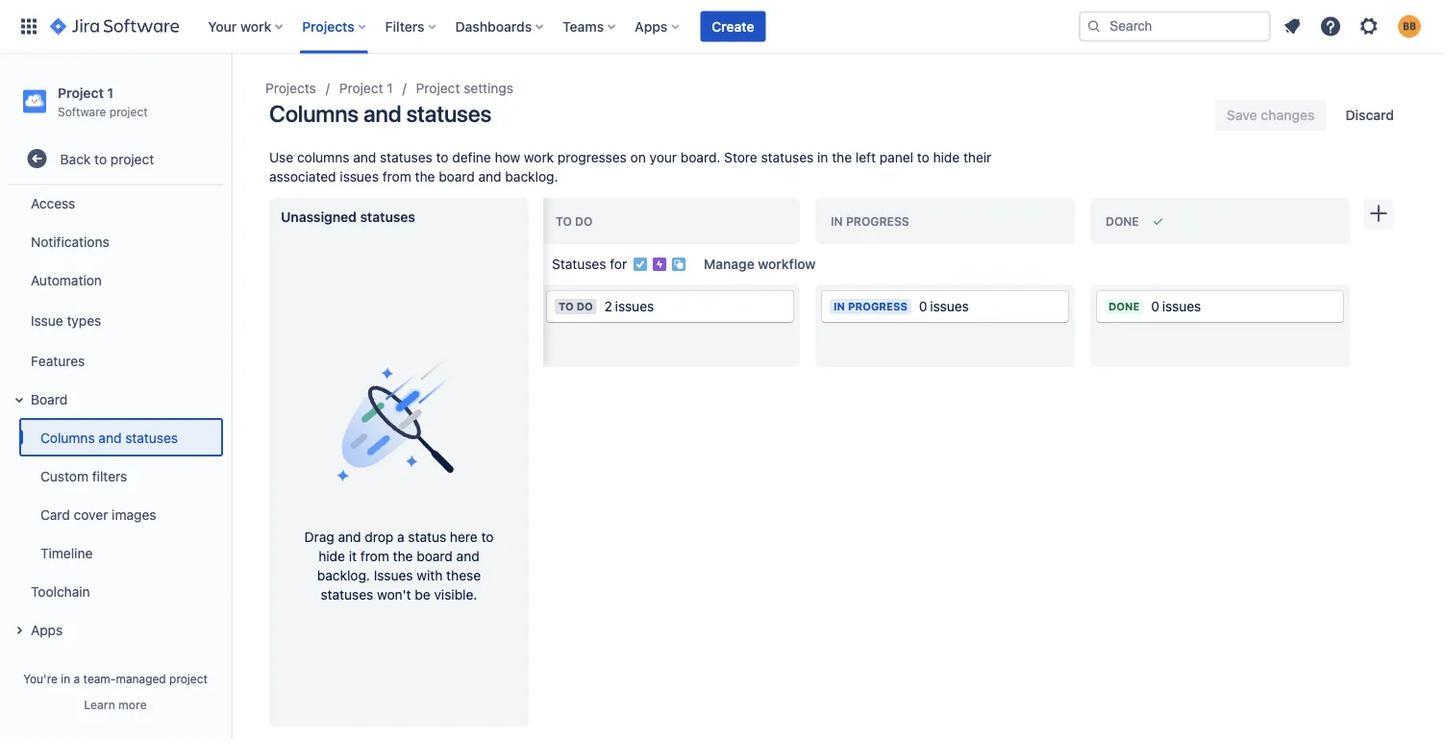 Task type: vqa. For each thing, say whether or not it's contained in the screenshot.
the topmost Templates
no



Task type: locate. For each thing, give the bounding box(es) containing it.
1 horizontal spatial hide
[[934, 150, 960, 165]]

0 vertical spatial apps
[[635, 18, 668, 34]]

more
[[118, 698, 147, 712]]

1 horizontal spatial 0
[[1152, 299, 1160, 315]]

apps right teams dropdown button
[[635, 18, 668, 34]]

0 vertical spatial to do
[[556, 215, 593, 228]]

automation link
[[8, 261, 223, 299]]

banner containing your work
[[0, 0, 1445, 54]]

card cover images link
[[19, 496, 223, 534]]

status
[[408, 529, 447, 545]]

0 for in progress
[[920, 299, 928, 315]]

project
[[109, 105, 148, 118], [111, 151, 154, 167], [169, 672, 208, 686]]

workflow
[[758, 256, 816, 272]]

backlog.
[[505, 169, 558, 185], [317, 568, 370, 584]]

0 horizontal spatial 0 issues
[[920, 299, 970, 315]]

1 horizontal spatial the
[[415, 169, 435, 185]]

1 vertical spatial project
[[111, 151, 154, 167]]

0 issues down in progress button
[[920, 299, 970, 315]]

1 horizontal spatial backlog.
[[505, 169, 558, 185]]

projects for projects link
[[266, 80, 316, 96]]

0 vertical spatial from
[[383, 169, 412, 185]]

0 horizontal spatial 0
[[920, 299, 928, 315]]

left
[[856, 150, 876, 165]]

1 expand image from the top
[[8, 389, 31, 412]]

0 vertical spatial do
[[575, 215, 593, 228]]

notifications
[[31, 234, 109, 249]]

projects button
[[297, 11, 374, 42]]

1 inside the project 1 software project
[[107, 85, 114, 101]]

to right the here
[[481, 529, 494, 545]]

progress inside button
[[846, 215, 910, 228]]

0 vertical spatial backlog.
[[505, 169, 558, 185]]

group
[[4, 140, 223, 655]]

banner
[[0, 0, 1445, 54]]

timeline
[[40, 545, 93, 561]]

1 vertical spatial apps
[[31, 622, 63, 638]]

issues down in progress button
[[931, 299, 970, 315]]

and down the here
[[457, 548, 480, 564]]

0 horizontal spatial 1
[[107, 85, 114, 101]]

backlog. down it
[[317, 568, 370, 584]]

2 expand image from the top
[[8, 620, 31, 643]]

do left 2 at the top of page
[[577, 301, 593, 313]]

done inside button
[[1106, 215, 1140, 228]]

statuses right the store
[[761, 150, 814, 165]]

columns inside "columns and statuses" link
[[40, 430, 95, 446]]

board
[[439, 169, 475, 185], [417, 548, 453, 564]]

projects right sidebar navigation 'icon'
[[266, 80, 316, 96]]

1 vertical spatial columns and statuses
[[40, 430, 178, 446]]

columns and statuses up the filters
[[40, 430, 178, 446]]

to left 2 at the top of page
[[559, 301, 574, 313]]

1 horizontal spatial project
[[339, 80, 383, 96]]

columns and statuses
[[269, 100, 492, 127], [40, 430, 178, 446]]

you're in a team-managed project
[[23, 672, 208, 686]]

project down projects dropdown button on the top left of the page
[[339, 80, 383, 96]]

issues down columns
[[340, 169, 379, 185]]

types
[[67, 312, 101, 328]]

you're
[[23, 672, 58, 686]]

0 vertical spatial in progress
[[831, 215, 910, 228]]

statuses down it
[[321, 587, 374, 603]]

board inside use columns and statuses to define how work progresses on your board. store statuses in the left panel to hide their associated issues from the board and backlog.
[[439, 169, 475, 185]]

statuses inside group
[[125, 430, 178, 446]]

associated
[[269, 169, 336, 185]]

manage workflow
[[704, 256, 816, 272]]

1 vertical spatial in progress
[[834, 301, 908, 313]]

0 down in progress button
[[920, 299, 928, 315]]

1 vertical spatial hide
[[319, 548, 345, 564]]

and up the filters
[[99, 430, 122, 446]]

won't
[[377, 587, 411, 603]]

project right software
[[109, 105, 148, 118]]

hide
[[934, 150, 960, 165], [319, 548, 345, 564]]

1 down "filters"
[[387, 80, 393, 96]]

project right the managed
[[169, 672, 208, 686]]

1 vertical spatial work
[[524, 150, 554, 165]]

1 vertical spatial in
[[61, 672, 70, 686]]

and down how at the top left of page
[[479, 169, 502, 185]]

custom filters
[[40, 468, 127, 484]]

board down define
[[439, 169, 475, 185]]

project for project settings
[[416, 80, 460, 96]]

project inside the project 1 software project
[[58, 85, 104, 101]]

toolchain
[[31, 584, 90, 600]]

1 horizontal spatial a
[[397, 529, 405, 545]]

project inside "link"
[[416, 80, 460, 96]]

define
[[452, 150, 491, 165]]

1 vertical spatial backlog.
[[317, 568, 370, 584]]

0 vertical spatial expand image
[[8, 389, 31, 412]]

expand image down features
[[8, 389, 31, 412]]

issues right 2 at the top of page
[[615, 299, 654, 315]]

statuses up "custom filters" link
[[125, 430, 178, 446]]

1 0 from the left
[[920, 299, 928, 315]]

managed
[[116, 672, 166, 686]]

project
[[339, 80, 383, 96], [416, 80, 460, 96], [58, 85, 104, 101]]

a left team-
[[74, 672, 80, 686]]

project up access link
[[111, 151, 154, 167]]

jira software image
[[50, 15, 179, 38], [50, 15, 179, 38]]

to do up 'statuses'
[[556, 215, 593, 228]]

to right back
[[94, 151, 107, 167]]

in inside in progress button
[[831, 215, 843, 228]]

2 horizontal spatial the
[[832, 150, 852, 165]]

settings image
[[1358, 15, 1381, 38]]

0 vertical spatial progress
[[846, 215, 910, 228]]

projects inside dropdown button
[[302, 18, 355, 34]]

1 vertical spatial the
[[415, 169, 435, 185]]

1 0 issues from the left
[[920, 299, 970, 315]]

0 vertical spatial work
[[240, 18, 272, 34]]

projects
[[302, 18, 355, 34], [266, 80, 316, 96]]

backlog. inside use columns and statuses to define how work progresses on your board. store statuses in the left panel to hide their associated issues from the board and backlog.
[[505, 169, 558, 185]]

the up issues
[[393, 548, 413, 564]]

2 horizontal spatial project
[[416, 80, 460, 96]]

2 vertical spatial the
[[393, 548, 413, 564]]

0 vertical spatial project
[[109, 105, 148, 118]]

1 vertical spatial expand image
[[8, 620, 31, 643]]

1 horizontal spatial columns and statuses
[[269, 100, 492, 127]]

the up unassigned statuses
[[415, 169, 435, 185]]

drag
[[305, 529, 335, 545]]

the left left
[[832, 150, 852, 165]]

columns and statuses down project 1
[[269, 100, 492, 127]]

statuses left define
[[380, 150, 433, 165]]

automation
[[31, 272, 102, 288]]

apps down toolchain
[[31, 622, 63, 638]]

0 vertical spatial board
[[439, 169, 475, 185]]

1 vertical spatial columns
[[40, 430, 95, 446]]

teams button
[[557, 11, 624, 42]]

1 inside project 1 link
[[387, 80, 393, 96]]

their
[[964, 150, 992, 165]]

the
[[832, 150, 852, 165], [415, 169, 435, 185], [393, 548, 413, 564]]

2 0 from the left
[[1152, 299, 1160, 315]]

do inside button
[[575, 215, 593, 228]]

1 for project 1
[[387, 80, 393, 96]]

in right you're
[[61, 672, 70, 686]]

expand image
[[8, 389, 31, 412], [8, 620, 31, 643]]

unassigned
[[281, 209, 357, 225]]

issues
[[340, 169, 379, 185], [615, 299, 654, 315], [931, 299, 970, 315], [1163, 299, 1202, 315]]

issues for in progress
[[931, 299, 970, 315]]

to do left 2 at the top of page
[[559, 301, 593, 313]]

access link
[[8, 184, 223, 222]]

0 horizontal spatial a
[[74, 672, 80, 686]]

issues down done column tick image
[[1163, 299, 1202, 315]]

1
[[387, 80, 393, 96], [107, 85, 114, 101]]

done
[[1106, 215, 1140, 228], [1109, 301, 1140, 313]]

0 vertical spatial in
[[818, 150, 829, 165]]

0 horizontal spatial hide
[[319, 548, 345, 564]]

1 vertical spatial do
[[577, 301, 593, 313]]

to
[[436, 150, 449, 165], [918, 150, 930, 165], [94, 151, 107, 167], [481, 529, 494, 545]]

1 horizontal spatial 0 issues
[[1152, 299, 1202, 315]]

1 vertical spatial projects
[[266, 80, 316, 96]]

how
[[495, 150, 521, 165]]

and inside group
[[99, 430, 122, 446]]

0 horizontal spatial columns
[[40, 430, 95, 446]]

1 horizontal spatial in
[[818, 150, 829, 165]]

toolchain link
[[8, 573, 223, 611]]

from down drop
[[361, 548, 389, 564]]

0 vertical spatial a
[[397, 529, 405, 545]]

be
[[415, 587, 431, 603]]

work
[[240, 18, 272, 34], [524, 150, 554, 165]]

work right your
[[240, 18, 272, 34]]

to do button
[[541, 198, 800, 244]]

projects for projects dropdown button on the top left of the page
[[302, 18, 355, 34]]

board up with
[[417, 548, 453, 564]]

panel
[[880, 150, 914, 165]]

backlog. down how at the top left of page
[[505, 169, 558, 185]]

in
[[818, 150, 829, 165], [61, 672, 70, 686]]

0 horizontal spatial backlog.
[[317, 568, 370, 584]]

0 vertical spatial to
[[556, 215, 572, 228]]

from
[[383, 169, 412, 185], [361, 548, 389, 564]]

projects up project 1
[[302, 18, 355, 34]]

expand image for board
[[8, 389, 31, 412]]

0 horizontal spatial work
[[240, 18, 272, 34]]

issues for done
[[1163, 299, 1202, 315]]

statuses
[[406, 100, 492, 127], [380, 150, 433, 165], [761, 150, 814, 165], [360, 209, 416, 225], [125, 430, 178, 446], [321, 587, 374, 603]]

0 issues
[[920, 299, 970, 315], [1152, 299, 1202, 315]]

learn more
[[84, 698, 147, 712]]

to do inside button
[[556, 215, 593, 228]]

columns up columns
[[269, 100, 359, 127]]

expand image up you're
[[8, 620, 31, 643]]

in progress inside button
[[831, 215, 910, 228]]

1 vertical spatial to
[[559, 301, 574, 313]]

0 vertical spatial in
[[831, 215, 843, 228]]

store
[[725, 150, 758, 165]]

hide left their
[[934, 150, 960, 165]]

to inside button
[[556, 215, 572, 228]]

0 vertical spatial projects
[[302, 18, 355, 34]]

1 vertical spatial board
[[417, 548, 453, 564]]

from up unassigned statuses
[[383, 169, 412, 185]]

1 up back to project
[[107, 85, 114, 101]]

to right panel
[[918, 150, 930, 165]]

0 horizontal spatial the
[[393, 548, 413, 564]]

in
[[831, 215, 843, 228], [834, 301, 846, 313]]

the inside drag and drop a status here to hide it from the board and backlog. issues with these statuses won't be visible.
[[393, 548, 413, 564]]

statuses down project settings
[[406, 100, 492, 127]]

1 horizontal spatial 1
[[387, 80, 393, 96]]

in left left
[[818, 150, 829, 165]]

0 down done column tick image
[[1152, 299, 1160, 315]]

to inside drag and drop a status here to hide it from the board and backlog. issues with these statuses won't be visible.
[[481, 529, 494, 545]]

project left settings
[[416, 80, 460, 96]]

1 vertical spatial from
[[361, 548, 389, 564]]

1 horizontal spatial work
[[524, 150, 554, 165]]

1 vertical spatial a
[[74, 672, 80, 686]]

expand image inside apps button
[[8, 620, 31, 643]]

1 vertical spatial progress
[[848, 301, 908, 313]]

1 horizontal spatial columns
[[269, 100, 359, 127]]

0 issues for done
[[1152, 299, 1202, 315]]

empty net image
[[322, 339, 476, 493]]

settings
[[464, 80, 514, 96]]

apps
[[635, 18, 668, 34], [31, 622, 63, 638]]

expand image inside board button
[[8, 389, 31, 412]]

0 horizontal spatial project
[[58, 85, 104, 101]]

1 horizontal spatial apps
[[635, 18, 668, 34]]

0 vertical spatial done
[[1106, 215, 1140, 228]]

hide left it
[[319, 548, 345, 564]]

to do
[[556, 215, 593, 228], [559, 301, 593, 313]]

project up software
[[58, 85, 104, 101]]

0 horizontal spatial in
[[61, 672, 70, 686]]

a right drop
[[397, 529, 405, 545]]

do up 'statuses'
[[575, 215, 593, 228]]

columns up the custom
[[40, 430, 95, 446]]

0 horizontal spatial apps
[[31, 622, 63, 638]]

0 issues for in progress
[[920, 299, 970, 315]]

progress
[[846, 215, 910, 228], [848, 301, 908, 313]]

images
[[112, 507, 156, 523]]

help image
[[1320, 15, 1343, 38]]

use columns and statuses to define how work progresses on your board. store statuses in the left panel to hide their associated issues from the board and backlog.
[[269, 150, 992, 185]]

issues inside use columns and statuses to define how work progresses on your board. store statuses in the left panel to hide their associated issues from the board and backlog.
[[340, 169, 379, 185]]

apps button
[[8, 611, 223, 650]]

work right how at the top left of page
[[524, 150, 554, 165]]

2 0 issues from the left
[[1152, 299, 1202, 315]]

to up 'statuses'
[[556, 215, 572, 228]]

0 vertical spatial hide
[[934, 150, 960, 165]]

0 issues down done column tick image
[[1152, 299, 1202, 315]]



Task type: describe. For each thing, give the bounding box(es) containing it.
your work button
[[202, 11, 291, 42]]

1 for project 1 software project
[[107, 85, 114, 101]]

issue types
[[31, 312, 101, 328]]

filters
[[385, 18, 425, 34]]

issue
[[31, 312, 63, 328]]

drop
[[365, 529, 394, 545]]

cover
[[74, 507, 108, 523]]

learn
[[84, 698, 115, 712]]

discard button
[[1335, 100, 1406, 131]]

sidebar navigation image
[[210, 77, 252, 115]]

work inside dropdown button
[[240, 18, 272, 34]]

create
[[712, 18, 755, 34]]

columns and statuses link
[[19, 419, 223, 457]]

your
[[208, 18, 237, 34]]

your profile and settings image
[[1399, 15, 1422, 38]]

statuses
[[552, 256, 607, 272]]

dashboards button
[[450, 11, 551, 42]]

board
[[31, 391, 68, 407]]

custom filters link
[[19, 457, 223, 496]]

and up it
[[338, 529, 361, 545]]

and down project 1
[[364, 100, 402, 127]]

software
[[58, 105, 106, 118]]

drag and drop a status here to hide it from the board and backlog. issues with these statuses won't be visible.
[[305, 529, 494, 603]]

1 vertical spatial to do
[[559, 301, 593, 313]]

columns
[[297, 150, 350, 165]]

work inside use columns and statuses to define how work progresses on your board. store statuses in the left panel to hide their associated issues from the board and backlog.
[[524, 150, 554, 165]]

filters button
[[380, 11, 444, 42]]

2
[[605, 299, 613, 315]]

project 1 link
[[339, 77, 393, 100]]

project 1
[[339, 80, 393, 96]]

search image
[[1087, 19, 1102, 34]]

2 issues
[[605, 299, 654, 315]]

visible.
[[434, 587, 478, 603]]

manage workflow button
[[693, 253, 828, 276]]

learn more button
[[84, 697, 147, 713]]

Search field
[[1079, 11, 1272, 42]]

teams
[[563, 18, 604, 34]]

it
[[349, 548, 357, 564]]

notifications link
[[8, 222, 223, 261]]

dashboards
[[456, 18, 532, 34]]

to left define
[[436, 150, 449, 165]]

hide inside use columns and statuses to define how work progresses on your board. store statuses in the left panel to hide their associated issues from the board and backlog.
[[934, 150, 960, 165]]

back to project
[[60, 151, 154, 167]]

0 vertical spatial the
[[832, 150, 852, 165]]

back
[[60, 151, 91, 167]]

issue types link
[[8, 299, 223, 342]]

0 vertical spatial columns and statuses
[[269, 100, 492, 127]]

done column tick image
[[1151, 214, 1167, 229]]

project inside the project 1 software project
[[109, 105, 148, 118]]

use
[[269, 150, 294, 165]]

hide inside drag and drop a status here to hide it from the board and backlog. issues with these statuses won't be visible.
[[319, 548, 345, 564]]

features
[[31, 353, 85, 369]]

in progress button
[[816, 198, 1076, 244]]

apps inside popup button
[[635, 18, 668, 34]]

back to project link
[[8, 140, 223, 178]]

for
[[610, 256, 627, 272]]

on
[[631, 150, 646, 165]]

2 vertical spatial project
[[169, 672, 208, 686]]

group containing access
[[4, 140, 223, 655]]

here
[[450, 529, 478, 545]]

unassigned statuses
[[281, 209, 416, 225]]

custom
[[40, 468, 88, 484]]

appswitcher icon image
[[17, 15, 40, 38]]

backlog. inside drag and drop a status here to hide it from the board and backlog. issues with these statuses won't be visible.
[[317, 568, 370, 584]]

timeline link
[[19, 534, 223, 573]]

a inside drag and drop a status here to hide it from the board and backlog. issues with these statuses won't be visible.
[[397, 529, 405, 545]]

apps button
[[629, 11, 687, 42]]

filters
[[92, 468, 127, 484]]

issues for to do
[[615, 299, 654, 315]]

board.
[[681, 150, 721, 165]]

project settings
[[416, 80, 514, 96]]

0 for done
[[1152, 299, 1160, 315]]

team-
[[83, 672, 116, 686]]

these
[[447, 568, 481, 584]]

your work
[[208, 18, 272, 34]]

project 1 software project
[[58, 85, 148, 118]]

from inside drag and drop a status here to hide it from the board and backlog. issues with these statuses won't be visible.
[[361, 548, 389, 564]]

create button
[[701, 11, 766, 42]]

projects link
[[266, 77, 316, 100]]

access
[[31, 195, 75, 211]]

issues
[[374, 568, 413, 584]]

statuses for
[[552, 256, 627, 272]]

statuses inside drag and drop a status here to hide it from the board and backlog. issues with these statuses won't be visible.
[[321, 587, 374, 603]]

expand image for apps
[[8, 620, 31, 643]]

from inside use columns and statuses to define how work progresses on your board. store statuses in the left panel to hide their associated issues from the board and backlog.
[[383, 169, 412, 185]]

0 vertical spatial columns
[[269, 100, 359, 127]]

create column image
[[1368, 202, 1391, 225]]

discard
[[1346, 107, 1395, 123]]

progresses
[[558, 150, 627, 165]]

primary element
[[12, 0, 1079, 53]]

0 horizontal spatial columns and statuses
[[40, 430, 178, 446]]

apps inside button
[[31, 622, 63, 638]]

notifications image
[[1281, 15, 1305, 38]]

done button
[[1091, 198, 1351, 244]]

card
[[40, 507, 70, 523]]

statuses right 'unassigned'
[[360, 209, 416, 225]]

with
[[417, 568, 443, 584]]

your
[[650, 150, 677, 165]]

board button
[[8, 380, 223, 419]]

board inside drag and drop a status here to hide it from the board and backlog. issues with these statuses won't be visible.
[[417, 548, 453, 564]]

1 vertical spatial in
[[834, 301, 846, 313]]

and right columns
[[353, 150, 376, 165]]

project settings link
[[416, 77, 514, 100]]

project for project 1
[[339, 80, 383, 96]]

card cover images
[[40, 507, 156, 523]]

in inside use columns and statuses to define how work progresses on your board. store statuses in the left panel to hide their associated issues from the board and backlog.
[[818, 150, 829, 165]]

manage
[[704, 256, 755, 272]]

features link
[[8, 342, 223, 380]]

1 vertical spatial done
[[1109, 301, 1140, 313]]

project inside back to project link
[[111, 151, 154, 167]]



